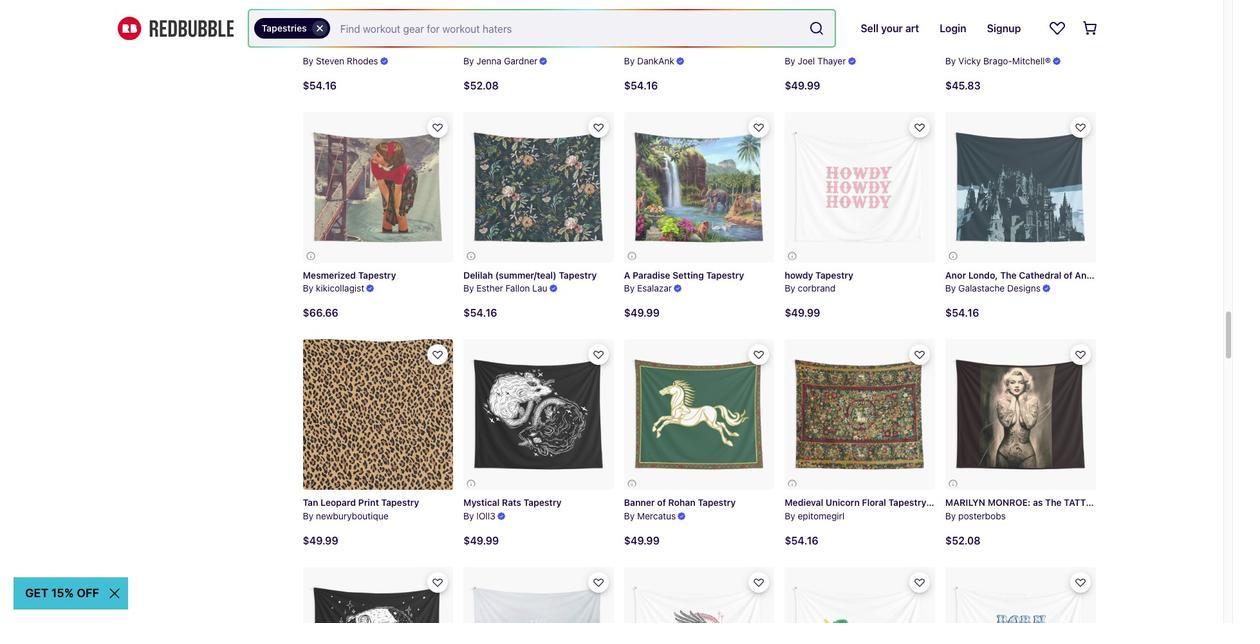 Task type: describe. For each thing, give the bounding box(es) containing it.
by steven rhodes
[[303, 55, 378, 66]]

by vicky brago-mitchell®
[[946, 55, 1051, 66]]

$54.16 for dankank
[[624, 80, 658, 91]]

vicky
[[959, 55, 981, 66]]

(summer/teal)
[[495, 269, 557, 280]]

by galastache designs
[[946, 283, 1041, 294]]

howdy  tapestry by corbrand
[[785, 269, 854, 294]]

a paradise setting tapestry
[[624, 270, 744, 280]]

londo,
[[969, 270, 998, 280]]

tapestries button
[[254, 18, 330, 39]]

by esther  fallon lau
[[464, 283, 548, 294]]

anor
[[946, 270, 966, 280]]

tapestry up the kikicollagist
[[358, 269, 396, 280]]

delilah (summer/teal)  tapestry
[[464, 269, 597, 280]]

esther
[[477, 283, 503, 294]]

$66.66
[[303, 307, 338, 319]]

tapestry inside tan leopard print  tapestry by newburyboutique
[[381, 497, 419, 508]]

tapestry right floral
[[889, 497, 927, 508]]

a paradise setting tapestry image
[[624, 112, 775, 262]]

howdy
[[785, 269, 813, 280]]

tapestry inside the howdy  tapestry by corbrand
[[816, 269, 854, 280]]

mercatus
[[637, 510, 676, 521]]

mushroom
[[624, 42, 670, 53]]

designs
[[1007, 283, 1041, 294]]

by for by jenna gardner
[[464, 55, 474, 66]]

monroe:
[[988, 497, 1031, 508]]

marilyn
[[946, 497, 986, 508]]

by for by mercatus
[[624, 510, 635, 521]]

tapestry right the carpet
[[1099, 42, 1137, 53]]

anor londo, the cathedral of ancient lords tapestry
[[946, 270, 1175, 280]]

$52.08 for marilyn monroe: as the tattoo lady print tapestry
[[946, 535, 981, 546]]

tweet
[[492, 42, 517, 53]]

a
[[624, 270, 631, 280]]

$54.16 for galastache
[[946, 307, 979, 319]]

saber
[[946, 42, 971, 53]]

banner of rohan  tapestry
[[624, 497, 736, 508]]

lords
[[1111, 270, 1135, 280]]

1 horizontal spatial print
[[1076, 42, 1097, 53]]

by jenna gardner
[[464, 55, 538, 66]]

jenna
[[477, 55, 502, 66]]

by for by esalazar
[[624, 283, 635, 294]]

loll3
[[477, 510, 496, 521]]

medieval
[[785, 497, 824, 508]]

by for by vicky brago-mitchell®
[[946, 55, 956, 66]]

by for by loll3
[[464, 510, 474, 521]]

banner
[[624, 497, 655, 508]]

banner of rohan  tapestry image
[[624, 340, 775, 490]]

rhodes
[[347, 55, 378, 66]]

$49.99 for a paradise setting tapestry
[[624, 307, 660, 319]]

by for by dankank
[[624, 55, 635, 66]]

$49.99 for howdy  tapestry
[[785, 307, 820, 319]]

tattoo
[[1064, 497, 1100, 508]]

by for by kikicollagist
[[303, 283, 314, 294]]

learn
[[303, 42, 327, 53]]

print inside the marilyn monroe: as the tattoo lady print tapestry by posterbobs
[[1128, 497, 1149, 508]]

lady
[[1102, 497, 1126, 508]]

tan
[[303, 497, 318, 508]]

lau
[[532, 283, 548, 294]]

galastache
[[959, 283, 1005, 294]]

$49.99 for tan leopard print  tapestry
[[303, 535, 338, 546]]

the inside the marilyn monroe: as the tattoo lady print tapestry by posterbobs
[[1045, 497, 1062, 508]]

by for by esther  fallon lau
[[464, 283, 474, 294]]

anor londo, the cathedral of ancient lords tapestry image
[[946, 112, 1096, 262]]

by esalazar
[[624, 283, 672, 294]]

observatory
[[673, 42, 727, 53]]

tapestry right setting
[[706, 270, 744, 280]]

tapestry inside the marilyn monroe: as the tattoo lady print tapestry by posterbobs
[[1151, 497, 1189, 508]]

mesmerized
[[303, 269, 356, 280]]

by joel thayer
[[785, 55, 846, 66]]



Task type: locate. For each thing, give the bounding box(es) containing it.
1 vertical spatial $52.08
[[946, 535, 981, 546]]

tapestry right the lady
[[1151, 497, 1189, 508]]

by down anor
[[946, 283, 956, 294]]

by for by joel thayer
[[785, 55, 796, 66]]

2 horizontal spatial print
[[1128, 497, 1149, 508]]

$54.16 down the by dankank
[[624, 80, 658, 91]]

recycling
[[358, 42, 400, 53]]

tapestries
[[262, 23, 307, 33]]

funny
[[464, 42, 490, 53]]

by left 'loll3'
[[464, 510, 474, 521]]

ancient
[[1075, 270, 1108, 280]]

marilyn monroe: as the tattoo lady print tapestry image
[[946, 340, 1096, 490]]

$49.99 down corbrand
[[785, 307, 820, 319]]

tapestry up newburyboutique
[[381, 497, 419, 508]]

marilyn monroe: as the tattoo lady print tapestry by posterbobs
[[946, 497, 1189, 521]]

floral
[[862, 497, 886, 508]]

by down a
[[624, 283, 635, 294]]

by loll3
[[464, 510, 496, 521]]

$52.08
[[464, 80, 499, 91], [946, 535, 981, 546]]

0 horizontal spatial $52.08
[[464, 80, 499, 91]]

$54.16 for steven
[[303, 80, 337, 91]]

the right the as
[[1045, 497, 1062, 508]]

by dankank
[[624, 55, 674, 66]]

by down funny
[[464, 55, 474, 66]]

$54.16 down epitomegirl
[[785, 535, 819, 546]]

gardner
[[504, 55, 538, 66]]

$49.99 for mystical rats tapestry
[[464, 535, 499, 546]]

$54.16
[[303, 80, 337, 91], [624, 80, 658, 91], [464, 307, 497, 319], [946, 307, 979, 319], [785, 535, 819, 546]]

1 horizontal spatial of
[[1064, 270, 1073, 280]]

tapestry right rohan
[[698, 497, 736, 508]]

tapestry right observatory
[[729, 42, 767, 53]]

dankank
[[637, 55, 674, 66]]

by for by steven rhodes
[[303, 55, 314, 66]]

kikicollagist
[[316, 283, 364, 294]]

$54.16 for esther
[[464, 307, 497, 319]]

$49.99 down joel at the right of the page
[[785, 80, 820, 91]]

$49.99
[[785, 80, 820, 91], [785, 307, 820, 319], [624, 307, 660, 319], [303, 535, 338, 546], [464, 535, 499, 546], [624, 535, 660, 546]]

redbubble logo image
[[117, 17, 233, 40]]

print right the lady
[[1128, 497, 1149, 508]]

tapestry left a
[[559, 269, 597, 280]]

print up newburyboutique
[[358, 497, 379, 508]]

howdy  tapestry image
[[785, 112, 935, 262]]

by down medieval
[[785, 510, 796, 521]]

$49.99 for banner of rohan  tapestry
[[624, 535, 660, 546]]

by down saber
[[946, 55, 956, 66]]

as
[[1033, 497, 1043, 508]]

epitomegirl
[[798, 510, 845, 521]]

paradise
[[633, 270, 670, 280]]

$54.16 down steven
[[303, 80, 337, 91]]

delilah (summer/teal)  tapestry image
[[464, 112, 614, 262]]

0 vertical spatial $52.08
[[464, 80, 499, 91]]

the
[[1000, 270, 1017, 280], [1045, 497, 1062, 508]]

carpet
[[1044, 42, 1074, 53]]

$49.99 down by esalazar
[[624, 307, 660, 319]]

learn about recycling tapestry
[[303, 42, 440, 53]]

unicorn
[[826, 497, 860, 508]]

0 vertical spatial of
[[1064, 270, 1073, 280]]

$52.08 down posterbobs
[[946, 535, 981, 546]]

tan leopard print  tapestry by newburyboutique
[[303, 497, 419, 521]]

Search term search field
[[330, 10, 804, 46]]

1 vertical spatial of
[[657, 497, 666, 508]]

posterbobs
[[959, 510, 1006, 521]]

of left ancient at the top right
[[1064, 270, 1073, 280]]

tapestry right lords
[[1137, 270, 1175, 280]]

$52.08 for funny tweet tapestry
[[464, 80, 499, 91]]

$54.16 down galastache
[[946, 307, 979, 319]]

newburyboutique
[[316, 510, 389, 521]]

print right the carpet
[[1076, 42, 1097, 53]]

by kikicollagist
[[303, 283, 364, 294]]

funny tweet tapestry
[[464, 42, 557, 53]]

meshed
[[973, 42, 1008, 53]]

saber meshed persian carpet print tapestry
[[946, 42, 1137, 53]]

1 vertical spatial the
[[1045, 497, 1062, 508]]

of up mercatus
[[657, 497, 666, 508]]

$54.16 down the esther
[[464, 307, 497, 319]]

$49.99 down by mercatus
[[624, 535, 660, 546]]

tapestry right rats
[[524, 497, 562, 508]]

fallon
[[506, 283, 530, 294]]

1 horizontal spatial $52.08
[[946, 535, 981, 546]]

1 horizontal spatial the
[[1045, 497, 1062, 508]]

steven
[[316, 55, 344, 66]]

mesmerized tapestry
[[303, 269, 396, 280]]

print inside tan leopard print  tapestry by newburyboutique
[[358, 497, 379, 508]]

0 horizontal spatial print
[[358, 497, 379, 508]]

of
[[1064, 270, 1073, 280], [657, 497, 666, 508]]

brago-
[[984, 55, 1013, 66]]

by inside 'medieval unicorn floral tapestry tapestry by epitomegirl'
[[785, 510, 796, 521]]

by
[[303, 55, 314, 66], [464, 55, 474, 66], [785, 55, 796, 66], [624, 55, 635, 66], [946, 55, 956, 66], [303, 283, 314, 294], [464, 283, 474, 294], [785, 283, 796, 294], [624, 283, 635, 294], [946, 283, 956, 294], [303, 510, 314, 521], [464, 510, 474, 521], [785, 510, 796, 521], [624, 510, 635, 521], [946, 510, 956, 521]]

mystical rats tapestry
[[464, 497, 562, 508]]

rohan
[[668, 497, 696, 508]]

by down the howdy
[[785, 283, 796, 294]]

mystical
[[464, 497, 500, 508]]

0 vertical spatial the
[[1000, 270, 1017, 280]]

by for by galastache designs
[[946, 283, 956, 294]]

rats
[[502, 497, 521, 508]]

by left joel at the right of the page
[[785, 55, 796, 66]]

cathedral
[[1019, 270, 1062, 280]]

medieval unicorn floral tapestry tapestry image
[[785, 340, 935, 490]]

esalazar
[[637, 283, 672, 294]]

by inside the marilyn monroe: as the tattoo lady print tapestry by posterbobs
[[946, 510, 956, 521]]

by mercatus
[[624, 510, 676, 521]]

medieval unicorn floral tapestry tapestry by epitomegirl
[[785, 497, 967, 521]]

thayer
[[818, 55, 846, 66]]

mesmerized tapestry image
[[303, 112, 453, 262]]

0 horizontal spatial of
[[657, 497, 666, 508]]

about
[[330, 42, 356, 53]]

delilah
[[464, 269, 493, 280]]

0 horizontal spatial the
[[1000, 270, 1017, 280]]

mystical rats tapestry image
[[464, 340, 614, 490]]

$52.08 down jenna
[[464, 80, 499, 91]]

by down delilah
[[464, 283, 474, 294]]

tapestry
[[402, 42, 440, 53], [519, 42, 557, 53], [729, 42, 767, 53], [1099, 42, 1137, 53], [358, 269, 396, 280], [559, 269, 597, 280], [816, 269, 854, 280], [706, 270, 744, 280], [1137, 270, 1175, 280], [381, 497, 419, 508], [524, 497, 562, 508], [889, 497, 927, 508], [929, 497, 967, 508], [698, 497, 736, 508], [1151, 497, 1189, 508]]

by down learn
[[303, 55, 314, 66]]

by down tan
[[303, 510, 314, 521]]

mushroom observatory tapestry
[[624, 42, 767, 53]]

Tapestries field
[[249, 10, 835, 46]]

corbrand
[[798, 283, 836, 294]]

mitchell®
[[1013, 55, 1051, 66]]

tapestry right recycling at the top of the page
[[402, 42, 440, 53]]

by down banner
[[624, 510, 635, 521]]

$49.99 down by loll3
[[464, 535, 499, 546]]

print
[[1076, 42, 1097, 53], [358, 497, 379, 508], [1128, 497, 1149, 508]]

by down mesmerized
[[303, 283, 314, 294]]

by down marilyn
[[946, 510, 956, 521]]

by down the mushroom
[[624, 55, 635, 66]]

setting
[[673, 270, 704, 280]]

tapestry up gardner
[[519, 42, 557, 53]]

leopard
[[321, 497, 356, 508]]

tapestry up posterbobs
[[929, 497, 967, 508]]

tapestry up corbrand
[[816, 269, 854, 280]]

tan leopard print  tapestry image
[[265, 302, 491, 528]]

the up designs
[[1000, 270, 1017, 280]]

$49.99 down tan
[[303, 535, 338, 546]]

persian
[[1010, 42, 1042, 53]]

$45.83
[[946, 80, 981, 91]]

by inside tan leopard print  tapestry by newburyboutique
[[303, 510, 314, 521]]

by inside the howdy  tapestry by corbrand
[[785, 283, 796, 294]]

joel
[[798, 55, 815, 66]]



Task type: vqa. For each thing, say whether or not it's contained in the screenshot.
bottommost dunk stickers
no



